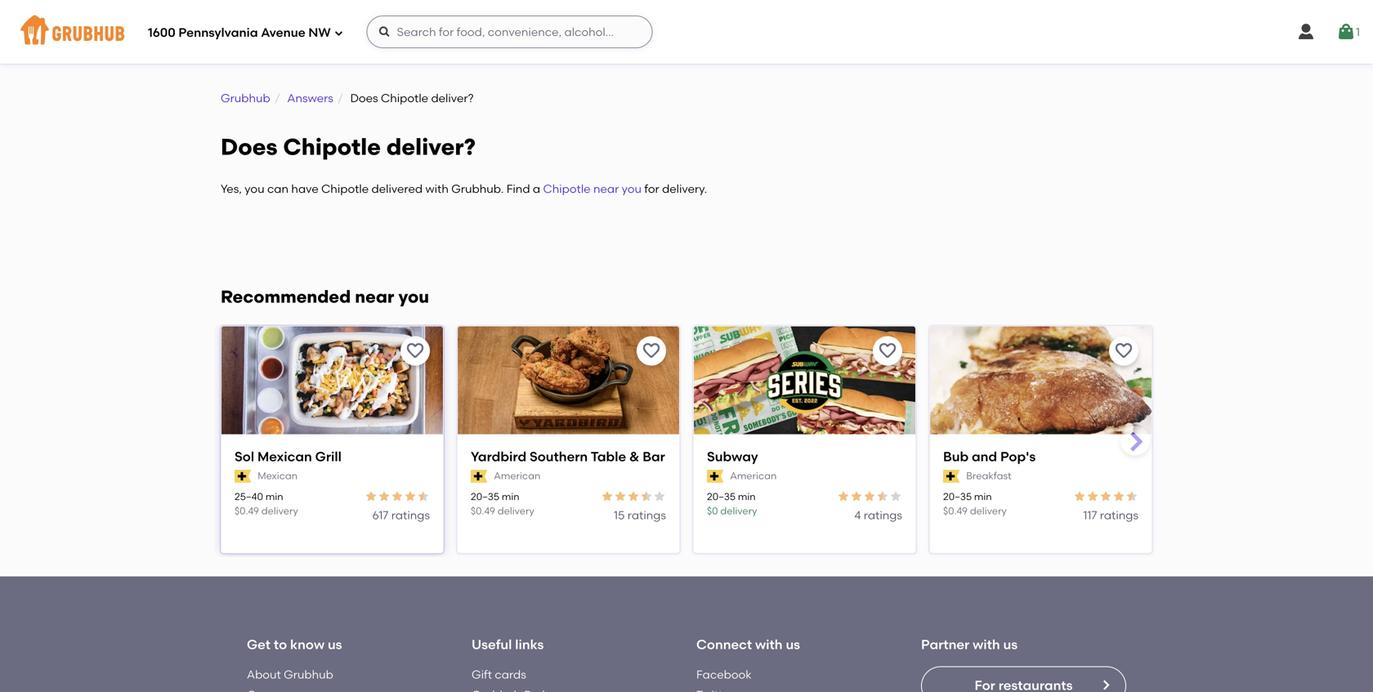 Task type: vqa. For each thing, say whether or not it's contained in the screenshot.
US to the middle
yes



Task type: locate. For each thing, give the bounding box(es) containing it.
delivery for yardbird southern table & bar
[[498, 505, 535, 517]]

1 20–35 from the left
[[471, 491, 500, 503]]

ratings for pop's
[[1100, 509, 1139, 522]]

us right connect
[[786, 637, 801, 653]]

connect
[[697, 637, 752, 653]]

us for connect with us
[[786, 637, 801, 653]]

1 horizontal spatial american
[[730, 470, 777, 482]]

20–35 min $0.49 delivery down 'yardbird'
[[471, 491, 535, 517]]

1 delivery from the left
[[261, 505, 298, 517]]

mexican
[[258, 449, 312, 465], [258, 470, 298, 482]]

2 ratings from the left
[[628, 509, 666, 522]]

2 delivery from the left
[[498, 505, 535, 517]]

about grubhub
[[247, 668, 334, 682]]

min for sol mexican grill
[[266, 491, 283, 503]]

save this restaurant image
[[406, 341, 425, 361], [642, 341, 662, 361], [1115, 341, 1134, 361]]

3 20–35 from the left
[[944, 491, 972, 503]]

recommended near you
[[221, 287, 429, 308]]

1 american from the left
[[494, 470, 541, 482]]

grubhub
[[221, 91, 270, 105], [284, 668, 334, 682]]

3 $0.49 from the left
[[944, 505, 968, 517]]

min
[[266, 491, 283, 503], [502, 491, 520, 503], [738, 491, 756, 503], [975, 491, 992, 503]]

connect with us
[[697, 637, 801, 653]]

does chipotle deliver?
[[350, 91, 474, 105], [221, 133, 476, 161]]

delivery down 'breakfast'
[[970, 505, 1007, 517]]

min inside 20–35 min $0 delivery
[[738, 491, 756, 503]]

2 horizontal spatial us
[[1004, 637, 1018, 653]]

2 horizontal spatial save this restaurant image
[[1115, 341, 1134, 361]]

1 horizontal spatial grubhub
[[284, 668, 334, 682]]

20–35 down subscription pass image
[[944, 491, 972, 503]]

links
[[515, 637, 544, 653]]

min down 'yardbird'
[[502, 491, 520, 503]]

3 us from the left
[[1004, 637, 1018, 653]]

0 horizontal spatial subscription pass image
[[235, 470, 251, 483]]

2 horizontal spatial 20–35
[[944, 491, 972, 503]]

ratings right 15
[[628, 509, 666, 522]]

2 horizontal spatial subscription pass image
[[707, 470, 724, 483]]

1 20–35 min $0.49 delivery from the left
[[471, 491, 535, 517]]

2 subscription pass image from the left
[[471, 470, 488, 483]]

ratings
[[391, 509, 430, 522], [628, 509, 666, 522], [864, 509, 903, 522], [1100, 509, 1139, 522]]

1 vertical spatial grubhub
[[284, 668, 334, 682]]

0 vertical spatial does chipotle deliver?
[[350, 91, 474, 105]]

delivery down 25–40
[[261, 505, 298, 517]]

20–35 min $0.49 delivery down 'breakfast'
[[944, 491, 1007, 517]]

save this restaurant image for bub and pop's
[[1115, 341, 1134, 361]]

4 ratings from the left
[[1100, 509, 1139, 522]]

4 delivery from the left
[[970, 505, 1007, 517]]

617 ratings
[[372, 509, 430, 522]]

with right connect
[[756, 637, 783, 653]]

1 subscription pass image from the left
[[235, 470, 251, 483]]

$0.49 down subscription pass image
[[944, 505, 968, 517]]

0 vertical spatial deliver?
[[431, 91, 474, 105]]

$0.49 down 'yardbird'
[[471, 505, 495, 517]]

yardbird southern table & bar link
[[471, 448, 666, 466]]

american down subway
[[730, 470, 777, 482]]

can
[[267, 182, 289, 196]]

delivery down 'yardbird'
[[498, 505, 535, 517]]

us
[[328, 637, 342, 653], [786, 637, 801, 653], [1004, 637, 1018, 653]]

ratings right '4'
[[864, 509, 903, 522]]

0 horizontal spatial 20–35 min $0.49 delivery
[[471, 491, 535, 517]]

1 horizontal spatial us
[[786, 637, 801, 653]]

0 horizontal spatial american
[[494, 470, 541, 482]]

0 horizontal spatial us
[[328, 637, 342, 653]]

0 horizontal spatial $0.49
[[235, 505, 259, 517]]

to
[[274, 637, 287, 653]]

1 horizontal spatial with
[[756, 637, 783, 653]]

20–35 min $0.49 delivery
[[471, 491, 535, 517], [944, 491, 1007, 517]]

american down 'yardbird'
[[494, 470, 541, 482]]

1 vertical spatial deliver?
[[387, 133, 476, 161]]

0 vertical spatial does
[[350, 91, 378, 105]]

subscription pass image down subway
[[707, 470, 724, 483]]

subscription pass image
[[235, 470, 251, 483], [471, 470, 488, 483], [707, 470, 724, 483]]

breakfast
[[967, 470, 1012, 482]]

2 20–35 from the left
[[707, 491, 736, 503]]

with
[[426, 182, 449, 196], [756, 637, 783, 653], [973, 637, 1001, 653]]

1 horizontal spatial near
[[594, 182, 619, 196]]

american for yardbird southern table & bar
[[494, 470, 541, 482]]

0 vertical spatial grubhub
[[221, 91, 270, 105]]

2 us from the left
[[786, 637, 801, 653]]

2 $0.49 from the left
[[471, 505, 495, 517]]

1 horizontal spatial 20–35
[[707, 491, 736, 503]]

mexican right sol
[[258, 449, 312, 465]]

you
[[245, 182, 265, 196], [622, 182, 642, 196], [399, 287, 429, 308]]

1 horizontal spatial you
[[399, 287, 429, 308]]

does
[[350, 91, 378, 105], [221, 133, 278, 161]]

$0.49 inside 25–40 min $0.49 delivery
[[235, 505, 259, 517]]

0 horizontal spatial does
[[221, 133, 278, 161]]

$0.49 down 25–40
[[235, 505, 259, 517]]

min down 'breakfast'
[[975, 491, 992, 503]]

pennsylvania
[[179, 25, 258, 40]]

grubhub left answers link
[[221, 91, 270, 105]]

2 save this restaurant image from the left
[[642, 341, 662, 361]]

save this restaurant button
[[401, 337, 430, 366], [637, 337, 666, 366], [873, 337, 903, 366], [1110, 337, 1139, 366]]

with for partner with us
[[973, 637, 1001, 653]]

deliver?
[[431, 91, 474, 105], [387, 133, 476, 161]]

1 min from the left
[[266, 491, 283, 503]]

with right partner
[[973, 637, 1001, 653]]

subscription pass image down 'yardbird'
[[471, 470, 488, 483]]

and
[[972, 449, 998, 465]]

does right answers
[[350, 91, 378, 105]]

gift
[[472, 668, 492, 682]]

with right delivered
[[426, 182, 449, 196]]

subway link
[[707, 448, 903, 466]]

1 save this restaurant image from the left
[[406, 341, 425, 361]]

recommended
[[221, 287, 351, 308]]

bub and pop's link
[[944, 448, 1139, 466]]

save this restaurant button for grill
[[401, 337, 430, 366]]

delivery
[[261, 505, 298, 517], [498, 505, 535, 517], [721, 505, 758, 517], [970, 505, 1007, 517]]

3 min from the left
[[738, 491, 756, 503]]

1 $0.49 from the left
[[235, 505, 259, 517]]

1 vertical spatial near
[[355, 287, 394, 308]]

3 ratings from the left
[[864, 509, 903, 522]]

3 save this restaurant image from the left
[[1115, 341, 1134, 361]]

know
[[290, 637, 325, 653]]

save this restaurant image
[[878, 341, 898, 361]]

bub and pop's
[[944, 449, 1036, 465]]

2 horizontal spatial $0.49
[[944, 505, 968, 517]]

near
[[594, 182, 619, 196], [355, 287, 394, 308]]

us right partner
[[1004, 637, 1018, 653]]

1 horizontal spatial subscription pass image
[[471, 470, 488, 483]]

sol mexican grill
[[235, 449, 342, 465]]

20–35
[[471, 491, 500, 503], [707, 491, 736, 503], [944, 491, 972, 503]]

0 horizontal spatial with
[[426, 182, 449, 196]]

min down subway
[[738, 491, 756, 503]]

1600 pennsylvania avenue nw
[[148, 25, 331, 40]]

2 20–35 min $0.49 delivery from the left
[[944, 491, 1007, 517]]

ratings right 117
[[1100, 509, 1139, 522]]

20–35 down 'yardbird'
[[471, 491, 500, 503]]

$0.49
[[235, 505, 259, 517], [471, 505, 495, 517], [944, 505, 968, 517]]

$0.49 for sol
[[235, 505, 259, 517]]

grubhub link
[[221, 91, 270, 105]]

subscription pass image down sol
[[235, 470, 251, 483]]

american
[[494, 470, 541, 482], [730, 470, 777, 482]]

20–35 up "$0"
[[707, 491, 736, 503]]

a
[[533, 182, 541, 196]]

20–35 min $0 delivery
[[707, 491, 758, 517]]

1 horizontal spatial 20–35 min $0.49 delivery
[[944, 491, 1007, 517]]

2 save this restaurant button from the left
[[637, 337, 666, 366]]

2 horizontal spatial with
[[973, 637, 1001, 653]]

min inside 25–40 min $0.49 delivery
[[266, 491, 283, 503]]

does up yes,
[[221, 133, 278, 161]]

chipotle near you link
[[543, 182, 642, 196]]

chipotle
[[381, 91, 429, 105], [283, 133, 381, 161], [321, 182, 369, 196], [543, 182, 591, 196]]

3 delivery from the left
[[721, 505, 758, 517]]

3 save this restaurant button from the left
[[873, 337, 903, 366]]

mexican down sol mexican grill
[[258, 470, 298, 482]]

us right know
[[328, 637, 342, 653]]

facebook link
[[697, 668, 752, 682]]

save this restaurant button for pop's
[[1110, 337, 1139, 366]]

20–35 inside 20–35 min $0 delivery
[[707, 491, 736, 503]]

with for connect with us
[[756, 637, 783, 653]]

get to know us
[[247, 637, 342, 653]]

useful
[[472, 637, 512, 653]]

4 min from the left
[[975, 491, 992, 503]]

1 ratings from the left
[[391, 509, 430, 522]]

delivery inside 25–40 min $0.49 delivery
[[261, 505, 298, 517]]

min right 25–40
[[266, 491, 283, 503]]

bar
[[643, 449, 666, 465]]

1 horizontal spatial $0.49
[[471, 505, 495, 517]]

2 min from the left
[[502, 491, 520, 503]]

ratings right 617
[[391, 509, 430, 522]]

useful links
[[472, 637, 544, 653]]

star icon image
[[365, 490, 378, 503], [378, 490, 391, 503], [391, 490, 404, 503], [404, 490, 417, 503], [417, 490, 430, 503], [417, 490, 430, 503], [601, 490, 614, 503], [614, 490, 627, 503], [627, 490, 640, 503], [640, 490, 653, 503], [640, 490, 653, 503], [653, 490, 666, 503], [837, 490, 850, 503], [850, 490, 864, 503], [864, 490, 877, 503], [877, 490, 890, 503], [877, 490, 890, 503], [890, 490, 903, 503], [1074, 490, 1087, 503], [1087, 490, 1100, 503], [1100, 490, 1113, 503], [1113, 490, 1126, 503], [1126, 490, 1139, 503], [1126, 490, 1139, 503]]

1 horizontal spatial save this restaurant image
[[642, 341, 662, 361]]

117
[[1084, 509, 1098, 522]]

delivery right "$0"
[[721, 505, 758, 517]]

4 save this restaurant button from the left
[[1110, 337, 1139, 366]]

20–35 for bub and pop's
[[944, 491, 972, 503]]

1 vertical spatial mexican
[[258, 470, 298, 482]]

yes, you can have chipotle delivered with grubhub. find a chipotle near you for delivery.
[[221, 182, 708, 196]]

0 horizontal spatial 20–35
[[471, 491, 500, 503]]

grubhub down know
[[284, 668, 334, 682]]

subway  logo image
[[694, 327, 916, 436]]

delivery inside 20–35 min $0 delivery
[[721, 505, 758, 517]]

1 button
[[1337, 17, 1361, 47]]

0 horizontal spatial save this restaurant image
[[406, 341, 425, 361]]

bub and pop's logo image
[[931, 327, 1152, 436]]

0 vertical spatial near
[[594, 182, 619, 196]]

1 save this restaurant button from the left
[[401, 337, 430, 366]]

svg image
[[1297, 22, 1317, 42], [1337, 22, 1357, 42], [378, 25, 391, 38], [334, 28, 344, 38]]

2 american from the left
[[730, 470, 777, 482]]

bub
[[944, 449, 969, 465]]



Task type: describe. For each thing, give the bounding box(es) containing it.
grubhub.
[[452, 182, 504, 196]]

$0.49 for bub
[[944, 505, 968, 517]]

answers
[[287, 91, 334, 105]]

save this restaurant button for table
[[637, 337, 666, 366]]

25–40
[[235, 491, 263, 503]]

4
[[855, 509, 861, 522]]

sol mexican grill link
[[235, 448, 430, 466]]

delivery for subway
[[721, 505, 758, 517]]

for
[[645, 182, 660, 196]]

3 subscription pass image from the left
[[707, 470, 724, 483]]

Search for food, convenience, alcohol... search field
[[367, 16, 653, 48]]

yardbird southern table & bar
[[471, 449, 666, 465]]

about grubhub link
[[247, 668, 334, 682]]

4 ratings
[[855, 509, 903, 522]]

delivery.
[[662, 182, 708, 196]]

0 horizontal spatial near
[[355, 287, 394, 308]]

&
[[630, 449, 640, 465]]

1600
[[148, 25, 176, 40]]

ratings for table
[[628, 509, 666, 522]]

gift cards link
[[472, 668, 527, 682]]

main navigation navigation
[[0, 0, 1374, 64]]

1 us from the left
[[328, 637, 342, 653]]

have
[[291, 182, 319, 196]]

1
[[1357, 25, 1361, 39]]

delivery for sol mexican grill
[[261, 505, 298, 517]]

save this restaurant image for yardbird southern table & bar
[[642, 341, 662, 361]]

20–35 min $0.49 delivery for bub
[[944, 491, 1007, 517]]

pop's
[[1001, 449, 1036, 465]]

table
[[591, 449, 626, 465]]

get
[[247, 637, 271, 653]]

us for partner with us
[[1004, 637, 1018, 653]]

yardbird
[[471, 449, 527, 465]]

617
[[372, 509, 389, 522]]

min for yardbird southern table & bar
[[502, 491, 520, 503]]

partner
[[922, 637, 970, 653]]

grill
[[315, 449, 342, 465]]

25–40 min $0.49 delivery
[[235, 491, 298, 517]]

min for subway
[[738, 491, 756, 503]]

gift cards
[[472, 668, 527, 682]]

15
[[614, 509, 625, 522]]

min for bub and pop's
[[975, 491, 992, 503]]

0 horizontal spatial grubhub
[[221, 91, 270, 105]]

1 vertical spatial does
[[221, 133, 278, 161]]

delivered
[[372, 182, 423, 196]]

facebook
[[697, 668, 752, 682]]

sol
[[235, 449, 254, 465]]

subway
[[707, 449, 759, 465]]

subscription pass image for sol
[[235, 470, 251, 483]]

20–35 for subway
[[707, 491, 736, 503]]

0 horizontal spatial you
[[245, 182, 265, 196]]

right image
[[1100, 679, 1113, 692]]

nw
[[309, 25, 331, 40]]

delivery for bub and pop's
[[970, 505, 1007, 517]]

answers link
[[287, 91, 334, 105]]

southern
[[530, 449, 588, 465]]

subscription pass image for yardbird
[[471, 470, 488, 483]]

save this restaurant image for sol mexican grill
[[406, 341, 425, 361]]

$0.49 for yardbird
[[471, 505, 495, 517]]

20–35 for yardbird southern table & bar
[[471, 491, 500, 503]]

117 ratings
[[1084, 509, 1139, 522]]

2 horizontal spatial you
[[622, 182, 642, 196]]

cards
[[495, 668, 527, 682]]

yes,
[[221, 182, 242, 196]]

yardbird southern table & bar logo image
[[458, 327, 680, 436]]

partner with us
[[922, 637, 1018, 653]]

ratings for grill
[[391, 509, 430, 522]]

15 ratings
[[614, 509, 666, 522]]

0 vertical spatial mexican
[[258, 449, 312, 465]]

about
[[247, 668, 281, 682]]

20–35 min $0.49 delivery for yardbird
[[471, 491, 535, 517]]

avenue
[[261, 25, 306, 40]]

1 vertical spatial does chipotle deliver?
[[221, 133, 476, 161]]

1 horizontal spatial does
[[350, 91, 378, 105]]

american for subway
[[730, 470, 777, 482]]

svg image inside 1 button
[[1337, 22, 1357, 42]]

sol mexican grill logo image
[[222, 327, 443, 436]]

find
[[507, 182, 530, 196]]

subscription pass image
[[944, 470, 960, 483]]

$0
[[707, 505, 718, 517]]



